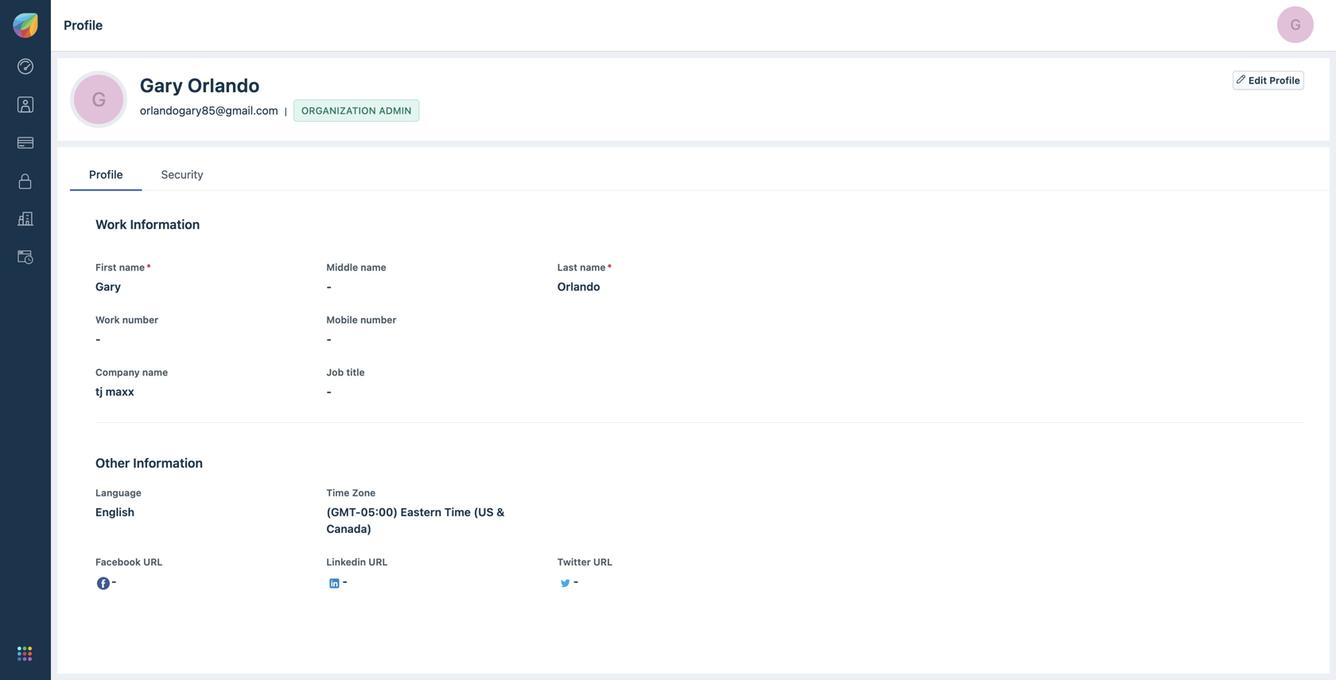 Task type: vqa. For each thing, say whether or not it's contained in the screenshot.
"Press SPACE to select this row." row containing E Corp (sample)
no



Task type: locate. For each thing, give the bounding box(es) containing it.
time
[[326, 487, 350, 498], [445, 506, 471, 519]]

work inside 'work number -'
[[95, 314, 120, 325]]

profile picture image
[[1278, 6, 1314, 43], [74, 75, 123, 124]]

my subscriptions image
[[18, 135, 33, 151]]

1 horizontal spatial time
[[445, 506, 471, 519]]

0 vertical spatial profile
[[64, 18, 103, 33]]

0 vertical spatial information
[[130, 217, 200, 232]]

0 vertical spatial work
[[95, 217, 127, 232]]

1 horizontal spatial profile picture image
[[1278, 6, 1314, 43]]

work down first name gary
[[95, 314, 120, 325]]

orlandogary85@gmail.com |
[[140, 104, 287, 117]]

0 vertical spatial orlando
[[188, 74, 260, 96]]

name
[[119, 262, 145, 273], [361, 262, 386, 273], [580, 262, 606, 273], [142, 367, 168, 378]]

1 number from the left
[[122, 314, 158, 325]]

gary
[[140, 74, 183, 96], [95, 280, 121, 293]]

work up "first"
[[95, 217, 127, 232]]

- down job
[[326, 385, 332, 398]]

1 vertical spatial information
[[133, 455, 203, 470]]

profile picture image right users image
[[74, 75, 123, 124]]

work information
[[95, 217, 200, 232]]

orlando up orlandogary85@gmail.com | on the left top of the page
[[188, 74, 260, 96]]

canada)
[[326, 522, 372, 535]]

url right facebook
[[143, 557, 163, 568]]

1 vertical spatial time
[[445, 506, 471, 519]]

- up company
[[95, 332, 101, 346]]

profile up work information
[[89, 168, 123, 181]]

job
[[326, 367, 344, 378]]

number down first name gary
[[122, 314, 158, 325]]

1 vertical spatial profile
[[1270, 75, 1301, 86]]

first
[[95, 262, 117, 273]]

profile inside button
[[1270, 75, 1301, 86]]

profile right freshworks icon
[[64, 18, 103, 33]]

zone
[[352, 487, 376, 498]]

orlando
[[188, 74, 260, 96], [558, 280, 600, 293]]

3 url from the left
[[594, 557, 613, 568]]

2 work from the top
[[95, 314, 120, 325]]

profile
[[64, 18, 103, 33], [1270, 75, 1301, 86], [89, 168, 123, 181]]

time left (us
[[445, 506, 471, 519]]

linkedin url
[[326, 557, 388, 568]]

0 horizontal spatial number
[[122, 314, 158, 325]]

number inside 'work number -'
[[122, 314, 158, 325]]

1 horizontal spatial number
[[360, 314, 397, 325]]

url
[[143, 557, 163, 568], [369, 557, 388, 568], [594, 557, 613, 568]]

name inside middle name -
[[361, 262, 386, 273]]

gary inside first name gary
[[95, 280, 121, 293]]

number for mobile number -
[[360, 314, 397, 325]]

number right mobile
[[360, 314, 397, 325]]

organization admin
[[301, 105, 412, 116]]

0 vertical spatial gary
[[140, 74, 183, 96]]

2 vertical spatial profile
[[89, 168, 123, 181]]

name inside company name tj maxx
[[142, 367, 168, 378]]

work
[[95, 217, 127, 232], [95, 314, 120, 325]]

time zone (gmt-05:00) eastern time (us & canada)
[[326, 487, 505, 535]]

information
[[130, 217, 200, 232], [133, 455, 203, 470]]

- down mobile
[[326, 332, 332, 346]]

middle name -
[[326, 262, 386, 293]]

- inside job title -
[[326, 385, 332, 398]]

gary up orlandogary85@gmail.com
[[140, 74, 183, 96]]

users image
[[18, 97, 33, 113]]

work for work number -
[[95, 314, 120, 325]]

freshworks switcher image
[[18, 647, 32, 661]]

facebook
[[95, 557, 141, 568]]

other information
[[95, 455, 203, 470]]

number inside mobile number -
[[360, 314, 397, 325]]

language
[[95, 487, 142, 498]]

neo admin center image
[[18, 59, 33, 75]]

- inside 'work number -'
[[95, 332, 101, 346]]

url right linkedin
[[369, 557, 388, 568]]

url right "twitter"
[[594, 557, 613, 568]]

1 url from the left
[[143, 557, 163, 568]]

(gmt-
[[326, 506, 361, 519]]

- down "twitter"
[[573, 575, 579, 588]]

2 number from the left
[[360, 314, 397, 325]]

1 vertical spatial profile picture image
[[74, 75, 123, 124]]

tab list
[[70, 160, 1330, 191]]

1 work from the top
[[95, 217, 127, 232]]

freshworks icon image
[[13, 13, 38, 38]]

company name tj maxx
[[95, 367, 168, 398]]

gary orlando
[[140, 74, 260, 96]]

2 horizontal spatial url
[[594, 557, 613, 568]]

tab list containing profile
[[70, 160, 1330, 191]]

url for twitter url
[[594, 557, 613, 568]]

gary down "first"
[[95, 280, 121, 293]]

0 horizontal spatial url
[[143, 557, 163, 568]]

orlando down the last on the left of the page
[[558, 280, 600, 293]]

-
[[326, 280, 332, 293], [95, 332, 101, 346], [326, 332, 332, 346], [326, 385, 332, 398], [111, 575, 117, 588], [342, 575, 348, 588], [573, 575, 579, 588]]

&
[[497, 506, 505, 519]]

0 horizontal spatial gary
[[95, 280, 121, 293]]

organization image
[[18, 211, 33, 227]]

name for gary
[[119, 262, 145, 273]]

organization
[[301, 105, 376, 116]]

name for tj maxx
[[142, 367, 168, 378]]

number for work number -
[[122, 314, 158, 325]]

name right company
[[142, 367, 168, 378]]

1 horizontal spatial url
[[369, 557, 388, 568]]

1 vertical spatial work
[[95, 314, 120, 325]]

number
[[122, 314, 158, 325], [360, 314, 397, 325]]

twitter url
[[558, 557, 613, 568]]

profile right edit
[[1270, 75, 1301, 86]]

0 horizontal spatial time
[[326, 487, 350, 498]]

twitter
[[558, 557, 591, 568]]

2 url from the left
[[369, 557, 388, 568]]

url for linkedin url
[[369, 557, 388, 568]]

- down middle
[[326, 280, 332, 293]]

last name orlando
[[558, 262, 606, 293]]

name right middle
[[361, 262, 386, 273]]

profile picture image up edit profile
[[1278, 6, 1314, 43]]

information down 'security'
[[130, 217, 200, 232]]

name inside last name orlando
[[580, 262, 606, 273]]

time up the (gmt-
[[326, 487, 350, 498]]

orlando inside last name orlando
[[558, 280, 600, 293]]

name inside first name gary
[[119, 262, 145, 273]]

edit profile button
[[1233, 71, 1305, 90]]

information right "other"
[[133, 455, 203, 470]]

1 horizontal spatial orlando
[[558, 280, 600, 293]]

(us
[[474, 506, 494, 519]]

name right "first"
[[119, 262, 145, 273]]

profile inside tab list
[[89, 168, 123, 181]]

profile for time zone
[[89, 168, 123, 181]]

1 vertical spatial gary
[[95, 280, 121, 293]]

eastern
[[401, 506, 442, 519]]

name right the last on the left of the page
[[580, 262, 606, 273]]

1 vertical spatial orlando
[[558, 280, 600, 293]]

admin
[[379, 105, 412, 116]]



Task type: describe. For each thing, give the bounding box(es) containing it.
1 horizontal spatial gary
[[140, 74, 183, 96]]

name for orlando
[[580, 262, 606, 273]]

05:00)
[[361, 506, 398, 519]]

|
[[285, 105, 287, 117]]

work number -
[[95, 314, 158, 346]]

mobile
[[326, 314, 358, 325]]

- down linkedin
[[342, 575, 348, 588]]

orlandogary85@gmail.com
[[140, 104, 278, 117]]

- down facebook
[[111, 575, 117, 588]]

linkedin
[[326, 557, 366, 568]]

first name gary
[[95, 262, 145, 293]]

middle
[[326, 262, 358, 273]]

mobile number -
[[326, 314, 397, 346]]

- inside mobile number -
[[326, 332, 332, 346]]

name for -
[[361, 262, 386, 273]]

0 vertical spatial profile picture image
[[1278, 6, 1314, 43]]

0 horizontal spatial profile picture image
[[74, 75, 123, 124]]

english
[[95, 506, 135, 519]]

maxx
[[106, 385, 134, 398]]

information for other information
[[133, 455, 203, 470]]

edit profile
[[1249, 75, 1301, 86]]

work for work information
[[95, 217, 127, 232]]

audit logs image
[[18, 250, 33, 265]]

- inside middle name -
[[326, 280, 332, 293]]

profile for other information
[[64, 18, 103, 33]]

edit
[[1249, 75, 1267, 86]]

facebook url
[[95, 557, 163, 568]]

title
[[346, 367, 365, 378]]

0 horizontal spatial orlando
[[188, 74, 260, 96]]

security
[[161, 168, 204, 181]]

url for facebook url
[[143, 557, 163, 568]]

tj
[[95, 385, 103, 398]]

last
[[558, 262, 578, 273]]

security image
[[18, 173, 33, 189]]

other
[[95, 455, 130, 470]]

time zone element
[[326, 487, 376, 498]]

company
[[95, 367, 140, 378]]

job title -
[[326, 367, 365, 398]]

language element
[[95, 487, 142, 498]]

0 vertical spatial time
[[326, 487, 350, 498]]

information for work information
[[130, 217, 200, 232]]

language english
[[95, 487, 142, 519]]



